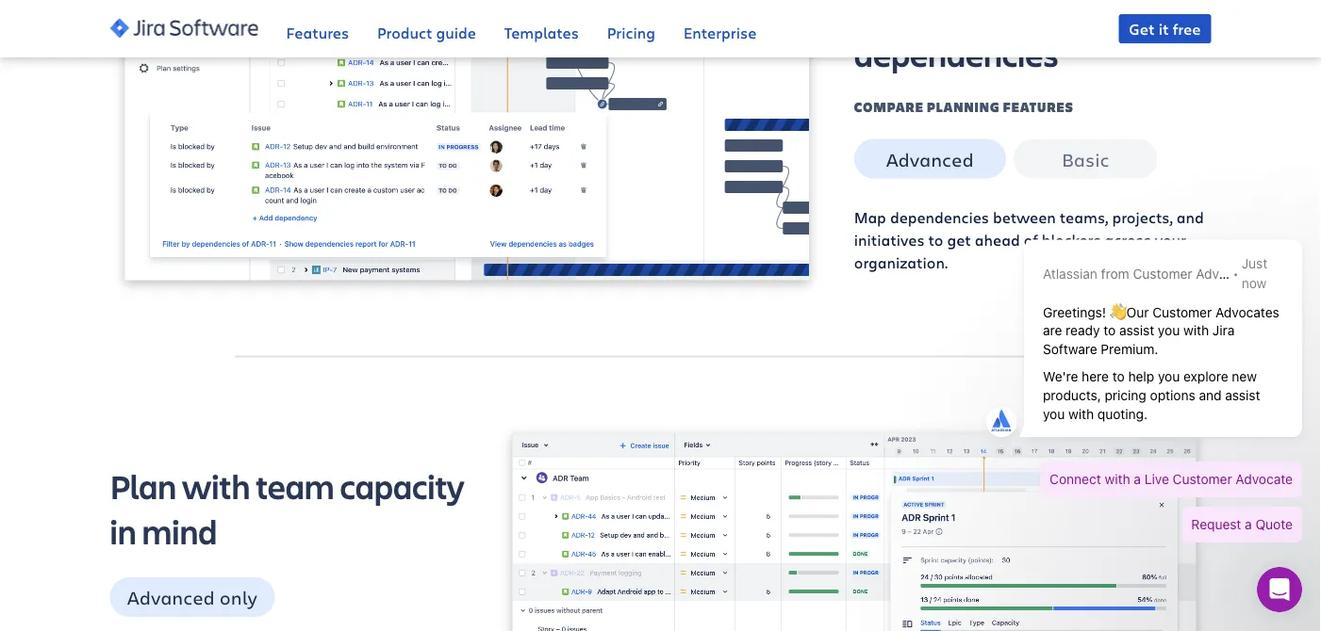 Task type: describe. For each thing, give the bounding box(es) containing it.
guide
[[436, 22, 476, 42]]

of inside get ahead of dependencies
[[1013, 0, 1043, 31]]

features link
[[286, 0, 349, 57]]

free
[[1173, 18, 1201, 39]]

templates link
[[504, 0, 579, 57]]

to
[[929, 230, 944, 250]]

product guide
[[377, 22, 476, 42]]

with
[[182, 465, 250, 509]]

initiatives
[[854, 230, 925, 250]]

planning
[[927, 99, 1000, 116]]

get it free
[[1129, 18, 1201, 39]]

plan
[[110, 465, 176, 509]]

dependencies inside map dependencies between teams, projects, and initiatives to get ahead of blockers across your organization.
[[890, 207, 989, 228]]

get ahead of dependencies
[[854, 0, 1059, 76]]

map
[[854, 207, 887, 228]]

in
[[110, 510, 136, 555]]

1 vertical spatial dialog
[[1257, 568, 1303, 613]]

of inside map dependencies between teams, projects, and initiatives to get ahead of blockers across your organization.
[[1024, 230, 1038, 250]]

team
[[256, 465, 334, 509]]

it
[[1159, 18, 1169, 39]]

basic link
[[1014, 139, 1158, 179]]

plan with team capacity in mind
[[110, 465, 465, 555]]

projects,
[[1112, 207, 1173, 228]]

advanced for advanced
[[887, 147, 974, 172]]

pricing link
[[607, 0, 655, 57]]

product guide link
[[377, 0, 476, 57]]

advanced for advanced only
[[127, 586, 215, 611]]

teams,
[[1060, 207, 1109, 228]]

get for get ahead of dependencies
[[854, 0, 908, 31]]

templates
[[504, 22, 579, 42]]

mind
[[142, 510, 217, 555]]

product
[[377, 22, 433, 42]]



Task type: locate. For each thing, give the bounding box(es) containing it.
1 vertical spatial dependencies
[[890, 207, 989, 228]]

advanced down planning
[[887, 147, 974, 172]]

compare planning features
[[854, 99, 1074, 116]]

get inside get ahead of dependencies
[[854, 0, 908, 31]]

of
[[1013, 0, 1043, 31], [1024, 230, 1038, 250]]

dependencies up planning
[[854, 31, 1059, 76]]

basic
[[1062, 147, 1110, 172]]

advanced link
[[854, 139, 1006, 179]]

between
[[993, 207, 1056, 228]]

of up the features
[[1013, 0, 1043, 31]]

features
[[286, 22, 349, 42]]

get
[[854, 0, 908, 31], [1129, 18, 1155, 39]]

advanced roadmap team capacity screenshot image
[[512, 434, 1196, 632]]

1 vertical spatial advanced
[[127, 586, 215, 611]]

organization.
[[854, 253, 948, 273]]

ahead
[[914, 0, 1007, 31], [975, 230, 1020, 250]]

advanced inside advanced link
[[887, 147, 974, 172]]

enterprise
[[684, 22, 757, 42]]

1 horizontal spatial advanced
[[887, 147, 974, 172]]

advanced roadmap dependencies screenshot image
[[125, 0, 809, 281]]

advanced
[[887, 147, 974, 172], [127, 586, 215, 611]]

advanced only link
[[110, 579, 275, 618]]

advanced down mind
[[127, 586, 215, 611]]

1 vertical spatial ahead
[[975, 230, 1020, 250]]

ahead down the between
[[975, 230, 1020, 250]]

and
[[1177, 207, 1204, 228]]

1 horizontal spatial get
[[1129, 18, 1155, 39]]

features
[[1003, 99, 1074, 116]]

across
[[1105, 230, 1151, 250]]

compare
[[854, 99, 924, 116]]

advanced inside advanced only link
[[127, 586, 215, 611]]

get left 'it' at the right top of page
[[1129, 18, 1155, 39]]

0 vertical spatial of
[[1013, 0, 1043, 31]]

get it free link
[[1119, 14, 1212, 43]]

map dependencies between teams, projects, and initiatives to get ahead of blockers across your organization.
[[854, 207, 1204, 273]]

capacity
[[340, 465, 465, 509]]

dialog
[[972, 219, 1312, 562], [1257, 568, 1303, 613]]

0 vertical spatial advanced
[[887, 147, 974, 172]]

0 vertical spatial ahead
[[914, 0, 1007, 31]]

0 horizontal spatial get
[[854, 0, 908, 31]]

blockers
[[1042, 230, 1101, 250]]

only
[[220, 586, 257, 611]]

dependencies
[[854, 31, 1059, 76], [890, 207, 989, 228]]

enterprise link
[[684, 0, 757, 57]]

0 vertical spatial dependencies
[[854, 31, 1059, 76]]

get for get it free
[[1129, 18, 1155, 39]]

0 vertical spatial dialog
[[972, 219, 1312, 562]]

your
[[1155, 230, 1187, 250]]

dependencies up to
[[890, 207, 989, 228]]

ahead inside map dependencies between teams, projects, and initiatives to get ahead of blockers across your organization.
[[975, 230, 1020, 250]]

1 vertical spatial of
[[1024, 230, 1038, 250]]

0 horizontal spatial advanced
[[127, 586, 215, 611]]

get up the compare
[[854, 0, 908, 31]]

of down the between
[[1024, 230, 1038, 250]]

get
[[947, 230, 971, 250]]

advanced only
[[127, 586, 257, 611]]

get inside the get it free link
[[1129, 18, 1155, 39]]

ahead up planning
[[914, 0, 1007, 31]]

pricing
[[607, 22, 655, 42]]

ahead inside get ahead of dependencies
[[914, 0, 1007, 31]]



Task type: vqa. For each thing, say whether or not it's contained in the screenshot.
'SUBSCRIBE'
no



